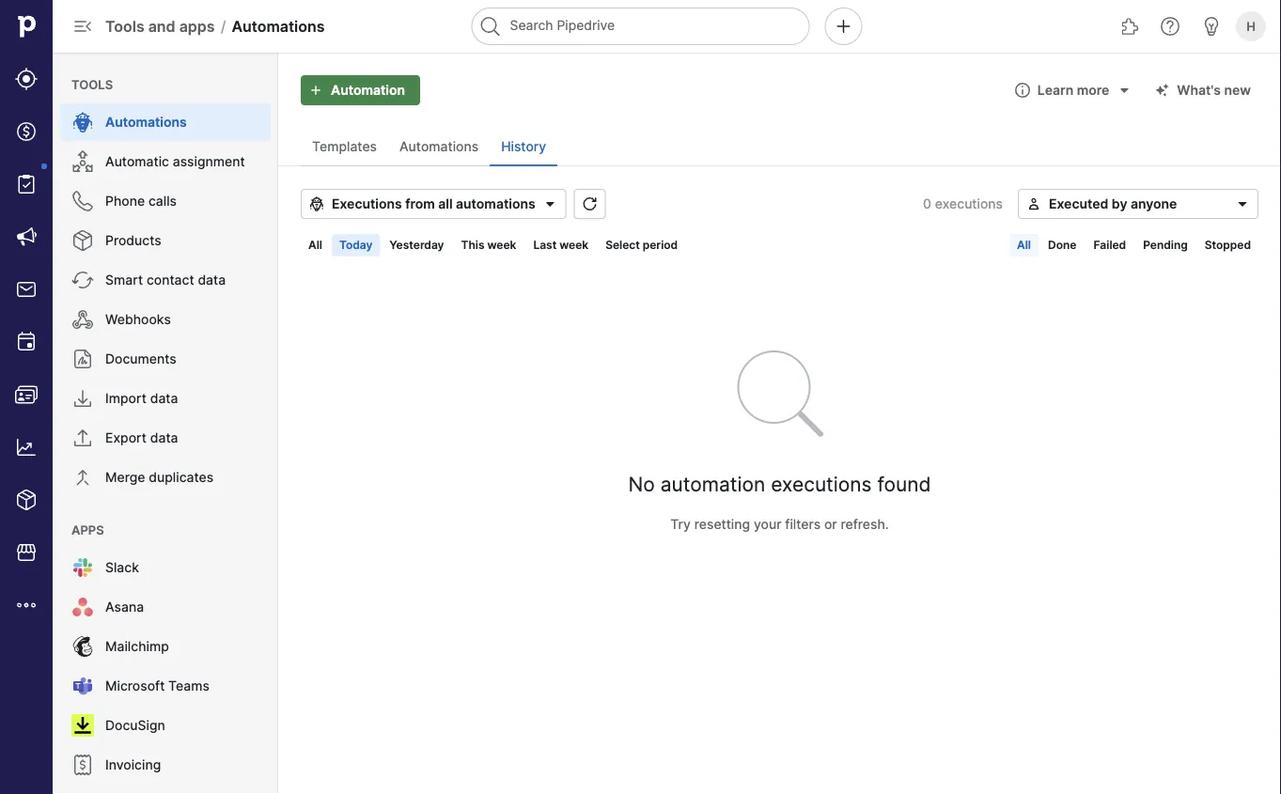 Task type: locate. For each thing, give the bounding box(es) containing it.
all
[[308, 238, 322, 252], [1017, 238, 1031, 252]]

activities image
[[15, 331, 38, 354]]

sales assistant image
[[1201, 15, 1223, 38]]

select period
[[606, 238, 678, 252]]

week for last week
[[560, 238, 589, 252]]

microsoft
[[105, 678, 165, 694]]

webhooks link
[[60, 301, 271, 339]]

microsoft teams link
[[60, 668, 271, 705]]

color undefined image inside asana 'link'
[[71, 596, 94, 619]]

2 all button from the left
[[1010, 234, 1039, 257]]

executions from all automations
[[332, 196, 536, 212]]

executions
[[935, 196, 1003, 212], [771, 472, 872, 496]]

docusign link
[[60, 707, 271, 745]]

1 vertical spatial tools
[[71, 77, 113, 92]]

color undefined image down the apps
[[71, 557, 94, 579]]

0 horizontal spatial executions
[[771, 472, 872, 496]]

menu
[[0, 0, 53, 795], [53, 53, 278, 795]]

color primary image
[[1012, 83, 1034, 98], [309, 197, 324, 212]]

color undefined image inside documents link
[[71, 348, 94, 370]]

yesterday
[[390, 238, 444, 252]]

insights image
[[15, 436, 38, 459]]

1 week from the left
[[488, 238, 517, 252]]

your
[[754, 516, 782, 532]]

automations menu item
[[53, 103, 278, 141]]

color primary image up last week
[[579, 197, 601, 212]]

tools for tools
[[71, 77, 113, 92]]

6 color undefined image from the top
[[71, 466, 94, 489]]

campaigns image
[[15, 226, 38, 248]]

color undefined image up campaigns image
[[15, 173, 38, 196]]

color undefined image right deals icon
[[71, 111, 94, 134]]

week
[[488, 238, 517, 252], [560, 238, 589, 252]]

automatic assignment link
[[60, 143, 271, 181]]

1 horizontal spatial automations
[[232, 17, 325, 35]]

5 color undefined image from the top
[[71, 427, 94, 449]]

merge duplicates
[[105, 470, 214, 486]]

color undefined image left asana
[[71, 596, 94, 619]]

import data link
[[60, 380, 271, 417]]

menu containing automations
[[53, 53, 278, 795]]

quick add image
[[833, 15, 855, 38]]

1 horizontal spatial color primary image
[[1012, 83, 1034, 98]]

automation
[[331, 82, 405, 98]]

1 all button from the left
[[301, 234, 330, 257]]

week right the "last"
[[560, 238, 589, 252]]

data for import data
[[150, 391, 178, 407]]

color undefined image inside slack link
[[71, 557, 94, 579]]

this
[[461, 238, 485, 252]]

executions right 0
[[935, 196, 1003, 212]]

tools for tools and apps / automations
[[105, 17, 145, 35]]

home image
[[12, 12, 40, 40]]

2 week from the left
[[560, 238, 589, 252]]

phone calls
[[105, 193, 177, 209]]

0 horizontal spatial week
[[488, 238, 517, 252]]

smart
[[105, 272, 143, 288]]

import
[[105, 391, 147, 407]]

1 vertical spatial executions
[[771, 472, 872, 496]]

Executions from all automations field
[[301, 189, 567, 219]]

all button left today button
[[301, 234, 330, 257]]

all for done
[[1017, 238, 1031, 252]]

2 all from the left
[[1017, 238, 1031, 252]]

merge duplicates link
[[60, 459, 271, 496]]

color undefined image inside phone calls link
[[71, 190, 94, 213]]

0 horizontal spatial color primary image
[[309, 197, 324, 212]]

contact
[[147, 272, 194, 288]]

mailchimp link
[[60, 628, 271, 666]]

color undefined image inside export data link
[[71, 427, 94, 449]]

this week
[[461, 238, 517, 252]]

found
[[878, 472, 931, 496]]

week right "this"
[[488, 238, 517, 252]]

0 vertical spatial executions
[[935, 196, 1003, 212]]

7 color undefined image from the top
[[71, 636, 94, 658]]

calls
[[149, 193, 177, 209]]

0 horizontal spatial automations
[[105, 114, 187, 130]]

color undefined image inside webhooks link
[[71, 308, 94, 331]]

2 color undefined image from the top
[[71, 150, 94, 173]]

no automation executions found
[[628, 472, 931, 496]]

export
[[105, 430, 147, 446]]

anyone
[[1131, 196, 1178, 212]]

products link
[[60, 222, 271, 260]]

automations right /
[[232, 17, 325, 35]]

all button left done button
[[1010, 234, 1039, 257]]

color undefined image left import
[[71, 387, 94, 410]]

color undefined image left 'docusign' at the left
[[71, 715, 94, 737]]

all
[[438, 196, 453, 212]]

color primary image left learn
[[1012, 83, 1034, 98]]

color undefined image inside automatic assignment link
[[71, 150, 94, 173]]

tools left and
[[105, 17, 145, 35]]

color undefined image
[[15, 173, 38, 196], [71, 190, 94, 213], [71, 229, 94, 252], [71, 308, 94, 331], [71, 387, 94, 410], [71, 557, 94, 579], [71, 596, 94, 619], [71, 715, 94, 737], [71, 754, 94, 777]]

0 vertical spatial data
[[198, 272, 226, 288]]

color undefined image left merge
[[71, 466, 94, 489]]

all left today
[[308, 238, 322, 252]]

automations link
[[60, 103, 271, 141]]

8 color undefined image from the top
[[71, 675, 94, 698]]

leads image
[[15, 68, 38, 90]]

color undefined image inside microsoft teams 'link'
[[71, 675, 94, 698]]

1 color undefined image from the top
[[71, 111, 94, 134]]

2 horizontal spatial automations
[[400, 139, 479, 155]]

color undefined image left smart
[[71, 269, 94, 291]]

color undefined image left invoicing
[[71, 754, 94, 777]]

data right export
[[150, 430, 178, 446]]

1 horizontal spatial all button
[[1010, 234, 1039, 257]]

no
[[628, 472, 655, 496]]

apps
[[179, 17, 215, 35]]

filters
[[785, 516, 821, 532]]

color primary image inside executions from all automations popup button
[[309, 197, 324, 212]]

Executed by anyone field
[[1018, 189, 1259, 219]]

data right contact
[[198, 272, 226, 288]]

0 executions
[[923, 196, 1003, 212]]

executed
[[1049, 196, 1109, 212]]

today button
[[332, 234, 380, 257]]

0 vertical spatial color primary image
[[1012, 83, 1034, 98]]

try
[[671, 516, 691, 532]]

0 vertical spatial tools
[[105, 17, 145, 35]]

color primary image inside learn more button
[[1012, 83, 1034, 98]]

color primary image for learn
[[1012, 83, 1034, 98]]

all left done
[[1017, 238, 1031, 252]]

color undefined image inside 'automations' link
[[71, 111, 94, 134]]

teams
[[168, 678, 210, 694]]

automatic
[[105, 154, 169, 170]]

more
[[1077, 82, 1110, 98]]

color primary image
[[1114, 83, 1136, 98], [1151, 83, 1174, 98], [543, 197, 558, 212], [579, 197, 601, 212], [1027, 197, 1042, 212], [1236, 197, 1251, 212]]

stopped
[[1205, 238, 1252, 252]]

1 all from the left
[[308, 238, 322, 252]]

automations up executions from all automations
[[400, 139, 479, 155]]

automations up automatic
[[105, 114, 187, 130]]

try resetting your filters or refresh.
[[671, 516, 889, 532]]

color undefined image inside smart contact data link
[[71, 269, 94, 291]]

executed by anyone
[[1049, 196, 1178, 212]]

color primary image up the "last"
[[543, 197, 558, 212]]

4 color undefined image from the top
[[71, 348, 94, 370]]

documents link
[[60, 340, 271, 378]]

color primary image left the what's
[[1151, 83, 1174, 98]]

executions
[[332, 196, 402, 212]]

1 vertical spatial automations
[[105, 114, 187, 130]]

color undefined image for export data
[[71, 427, 94, 449]]

color undefined image left webhooks
[[71, 308, 94, 331]]

color undefined image left the phone
[[71, 190, 94, 213]]

color undefined image left documents
[[71, 348, 94, 370]]

data right import
[[150, 391, 178, 407]]

color undefined image for automations
[[71, 111, 94, 134]]

color undefined image
[[71, 111, 94, 134], [71, 150, 94, 173], [71, 269, 94, 291], [71, 348, 94, 370], [71, 427, 94, 449], [71, 466, 94, 489], [71, 636, 94, 658], [71, 675, 94, 698]]

color undefined image inside merge duplicates link
[[71, 466, 94, 489]]

color undefined image inside products 'link'
[[71, 229, 94, 252]]

executions from all automations button
[[301, 189, 567, 219]]

color undefined image left automatic
[[71, 150, 94, 173]]

tools down menu toggle "image"
[[71, 77, 113, 92]]

deals image
[[15, 120, 38, 143]]

color undefined image left mailchimp
[[71, 636, 94, 658]]

data
[[198, 272, 226, 288], [150, 391, 178, 407], [150, 430, 178, 446]]

color undefined image left products
[[71, 229, 94, 252]]

automations
[[232, 17, 325, 35], [105, 114, 187, 130], [400, 139, 479, 155]]

1 horizontal spatial week
[[560, 238, 589, 252]]

history
[[501, 139, 546, 155]]

mailchimp
[[105, 639, 169, 655]]

0 horizontal spatial all button
[[301, 234, 330, 257]]

color undefined image inside docusign link
[[71, 715, 94, 737]]

menu item
[[53, 786, 278, 795]]

1 horizontal spatial executions
[[935, 196, 1003, 212]]

1 vertical spatial data
[[150, 391, 178, 407]]

refresh.
[[841, 516, 889, 532]]

2 vertical spatial data
[[150, 430, 178, 446]]

period
[[643, 238, 678, 252]]

1 horizontal spatial all
[[1017, 238, 1031, 252]]

color primary image right more
[[1114, 83, 1136, 98]]

from
[[405, 196, 435, 212]]

color undefined image left export
[[71, 427, 94, 449]]

color primary image left executions at the left of page
[[309, 197, 324, 212]]

1 vertical spatial color primary image
[[309, 197, 324, 212]]

color undefined image inside import data link
[[71, 387, 94, 410]]

color undefined image for products
[[71, 229, 94, 252]]

0 horizontal spatial all
[[308, 238, 322, 252]]

color undefined image left the microsoft
[[71, 675, 94, 698]]

or
[[825, 516, 837, 532]]

color undefined image inside mailchimp link
[[71, 636, 94, 658]]

all for today
[[308, 238, 322, 252]]

executions up or
[[771, 472, 872, 496]]

3 color undefined image from the top
[[71, 269, 94, 291]]

color undefined image inside invoicing "link"
[[71, 754, 94, 777]]



Task type: describe. For each thing, give the bounding box(es) containing it.
products image
[[15, 489, 38, 512]]

color undefined image for invoicing
[[71, 754, 94, 777]]

0
[[923, 196, 932, 212]]

color undefined image for webhooks
[[71, 308, 94, 331]]

select period button
[[598, 234, 686, 257]]

color undefined image for import data
[[71, 387, 94, 410]]

color undefined image for smart contact data
[[71, 269, 94, 291]]

data for export data
[[150, 430, 178, 446]]

learn
[[1038, 82, 1074, 98]]

import data
[[105, 391, 178, 407]]

stopped button
[[1198, 234, 1259, 257]]

color undefined image for docusign
[[71, 715, 94, 737]]

last week button
[[526, 234, 596, 257]]

new
[[1225, 82, 1252, 98]]

contacts image
[[15, 384, 38, 406]]

apps
[[71, 523, 104, 537]]

more image
[[15, 594, 38, 617]]

today
[[339, 238, 373, 252]]

color undefined image for asana
[[71, 596, 94, 619]]

microsoft teams
[[105, 678, 210, 694]]

executed by anyone button
[[1018, 189, 1259, 219]]

merge
[[105, 470, 145, 486]]

phone calls link
[[60, 182, 271, 220]]

color undefined image for mailchimp
[[71, 636, 94, 658]]

color undefined image for slack
[[71, 557, 94, 579]]

pending
[[1144, 238, 1188, 252]]

color primary image left 'executed'
[[1027, 197, 1042, 212]]

automation button
[[301, 75, 420, 105]]

assignment
[[173, 154, 245, 170]]

color undefined image for microsoft teams
[[71, 675, 94, 698]]

color undefined image for documents
[[71, 348, 94, 370]]

/
[[221, 17, 226, 35]]

smart contact data link
[[60, 261, 271, 299]]

color undefined image for automatic assignment
[[71, 150, 94, 173]]

resetting
[[695, 516, 750, 532]]

automations
[[456, 196, 536, 212]]

phone
[[105, 193, 145, 209]]

products
[[105, 233, 161, 249]]

export data
[[105, 430, 178, 446]]

2 vertical spatial automations
[[400, 139, 479, 155]]

last week
[[534, 238, 589, 252]]

automations inside menu item
[[105, 114, 187, 130]]

this week button
[[454, 234, 524, 257]]

done
[[1048, 238, 1077, 252]]

color primary image inside what's new button
[[1151, 83, 1174, 98]]

menu toggle image
[[71, 15, 94, 38]]

slack link
[[60, 549, 271, 587]]

slack
[[105, 560, 139, 576]]

color primary image inside learn more button
[[1114, 83, 1136, 98]]

what's new button
[[1147, 75, 1259, 105]]

h button
[[1233, 8, 1270, 45]]

quick help image
[[1159, 15, 1182, 38]]

invoicing link
[[60, 747, 271, 784]]

and
[[148, 17, 176, 35]]

automation
[[661, 472, 766, 496]]

docusign
[[105, 718, 165, 734]]

0 vertical spatial automations
[[232, 17, 325, 35]]

last
[[534, 238, 557, 252]]

what's new
[[1178, 82, 1252, 98]]

color primary image for executions
[[309, 197, 324, 212]]

color primary inverted image
[[305, 83, 327, 98]]

color undefined image for phone calls
[[71, 190, 94, 213]]

what's
[[1178, 82, 1221, 98]]

pending button
[[1136, 234, 1196, 257]]

by
[[1112, 196, 1128, 212]]

done button
[[1041, 234, 1085, 257]]

learn more
[[1038, 82, 1110, 98]]

documents
[[105, 351, 177, 367]]

failed
[[1094, 238, 1127, 252]]

failed button
[[1086, 234, 1134, 257]]

color primary image inside executions from all automations popup button
[[543, 197, 558, 212]]

templates
[[312, 139, 377, 155]]

color undefined image for merge duplicates
[[71, 466, 94, 489]]

automatic assignment
[[105, 154, 245, 170]]

tools and apps / automations
[[105, 17, 325, 35]]

week for this week
[[488, 238, 517, 252]]

h
[[1247, 19, 1256, 33]]

color primary image up stopped
[[1236, 197, 1251, 212]]

yesterday button
[[382, 234, 452, 257]]

duplicates
[[149, 470, 214, 486]]

Search Pipedrive field
[[472, 8, 810, 45]]

webhooks
[[105, 312, 171, 328]]

smart contact data
[[105, 272, 226, 288]]

invoicing
[[105, 757, 161, 773]]

select
[[606, 238, 640, 252]]

asana
[[105, 599, 144, 615]]

export data link
[[60, 419, 271, 457]]

marketplace image
[[15, 542, 38, 564]]

learn more button
[[1008, 75, 1140, 105]]

all button for today
[[301, 234, 330, 257]]

asana link
[[60, 589, 271, 626]]

all button for done
[[1010, 234, 1039, 257]]

sales inbox image
[[15, 278, 38, 301]]



Task type: vqa. For each thing, say whether or not it's contained in the screenshot.
Work popup button
no



